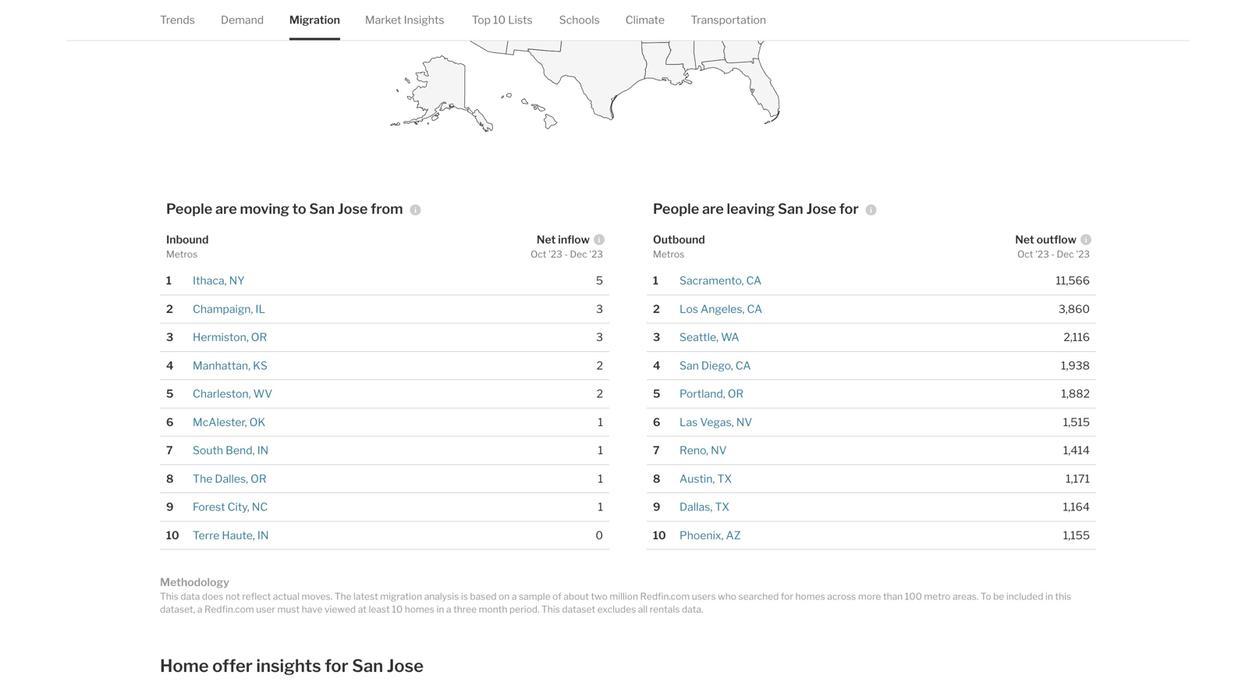 Task type: vqa. For each thing, say whether or not it's contained in the screenshot.
the May
no



Task type: describe. For each thing, give the bounding box(es) containing it.
1 horizontal spatial homes
[[796, 591, 826, 602]]

oct for people are moving to san jose from
[[531, 249, 547, 260]]

10 left terre
[[166, 529, 179, 542]]

million
[[610, 591, 639, 602]]

charleston, wv
[[193, 387, 273, 400]]

1 for the dalles, or
[[598, 472, 603, 485]]

ca for los angeles, ca
[[747, 302, 763, 316]]

does
[[202, 591, 224, 602]]

8 for people are leaving san jose for
[[653, 472, 661, 485]]

users
[[692, 591, 716, 602]]

must
[[277, 604, 300, 615]]

terre haute, in link
[[193, 529, 269, 542]]

oct '23 - dec '23 for people are leaving san jose for
[[1018, 249, 1091, 260]]

il
[[256, 302, 265, 316]]

across
[[828, 591, 857, 602]]

seattle, wa link
[[680, 331, 740, 344]]

top 10 lists
[[472, 13, 533, 27]]

los angeles, ca link
[[680, 302, 763, 316]]

0 vertical spatial ca
[[747, 274, 762, 287]]

san right leaving
[[778, 200, 804, 217]]

charleston,
[[193, 387, 251, 400]]

about
[[564, 591, 589, 602]]

the inside methodology this data does not reflect actual moves. the latest migration analysis is based on a sample of about two million redfin.com users who searched for homes across more than 100 metro areas. to be included in this dataset, a redfin.com user must have viewed at least 10 homes in a three month period. this dataset excludes all rentals data.
[[335, 591, 352, 602]]

methodology
[[160, 576, 229, 589]]

migration
[[290, 13, 340, 27]]

0 vertical spatial for
[[840, 200, 859, 217]]

terre haute, in
[[193, 529, 269, 542]]

1 vertical spatial redfin.com
[[205, 604, 254, 615]]

mcalester, ok link
[[193, 415, 266, 429]]

people for people are leaving san jose for
[[653, 200, 700, 217]]

net for people are moving to san jose from
[[537, 233, 556, 246]]

4 '23 from the left
[[1077, 249, 1091, 260]]

included
[[1007, 591, 1044, 602]]

6 for people are moving to san jose from
[[166, 415, 174, 429]]

tx for dallas, tx
[[715, 500, 730, 514]]

people for people are moving to san jose from
[[166, 200, 213, 217]]

trends
[[160, 13, 195, 27]]

angeles,
[[701, 302, 745, 316]]

wv
[[253, 387, 273, 400]]

inbound
[[166, 233, 209, 246]]

seattle, wa
[[680, 331, 740, 344]]

transportation link
[[691, 0, 767, 40]]

jose for people are moving to san jose from
[[338, 200, 368, 217]]

three
[[454, 604, 477, 615]]

manhattan, ks link
[[193, 359, 268, 372]]

las vegas, nv
[[680, 415, 753, 429]]

1 for south bend, in
[[598, 444, 603, 457]]

jose for home offer insights for san jose
[[387, 655, 424, 676]]

data.
[[682, 604, 704, 615]]

have
[[302, 604, 323, 615]]

las vegas, nv link
[[680, 415, 753, 429]]

phoenix, az link
[[680, 529, 741, 542]]

0 vertical spatial the
[[193, 472, 213, 485]]

7 for people are leaving san jose for
[[653, 444, 660, 457]]

on
[[499, 591, 510, 602]]

two
[[591, 591, 608, 602]]

lists
[[508, 13, 533, 27]]

phoenix, az
[[680, 529, 741, 542]]

champaign,
[[193, 302, 253, 316]]

market
[[365, 13, 402, 27]]

people are moving to san jose from
[[166, 200, 403, 217]]

0 vertical spatial redfin.com
[[641, 591, 690, 602]]

los angeles, ca
[[680, 302, 763, 316]]

not
[[226, 591, 240, 602]]

9 for people are leaving san jose for
[[653, 500, 661, 514]]

are for moving
[[215, 200, 237, 217]]

0
[[596, 529, 603, 542]]

austin,
[[680, 472, 715, 485]]

charleston, wv link
[[193, 387, 273, 400]]

portland,
[[680, 387, 726, 400]]

migration
[[380, 591, 422, 602]]

1 horizontal spatial in
[[1046, 591, 1054, 602]]

2 horizontal spatial jose
[[807, 200, 837, 217]]

dec for people are moving to san jose from
[[570, 249, 588, 260]]

outbound
[[653, 233, 705, 246]]

or for portland, or
[[728, 387, 744, 400]]

portland, or
[[680, 387, 744, 400]]

3 '23 from the left
[[1036, 249, 1050, 260]]

san down at
[[352, 655, 383, 676]]

oct for people are leaving san jose for
[[1018, 249, 1034, 260]]

ok
[[250, 415, 266, 429]]

nc
[[252, 500, 268, 514]]

1,171
[[1066, 472, 1091, 485]]

dalles,
[[215, 472, 248, 485]]

1 vertical spatial homes
[[405, 604, 435, 615]]

are for leaving
[[703, 200, 724, 217]]

wa
[[721, 331, 740, 344]]

net outflow
[[1016, 233, 1077, 246]]

hermiston, or
[[193, 331, 267, 344]]

home offer insights for san jose
[[160, 655, 424, 676]]

net inflow
[[537, 233, 590, 246]]

all
[[638, 604, 648, 615]]

who
[[718, 591, 737, 602]]

dallas,
[[680, 500, 713, 514]]

0 horizontal spatial a
[[197, 604, 202, 615]]

net for people are leaving san jose for
[[1016, 233, 1035, 246]]

1 horizontal spatial this
[[542, 604, 560, 615]]

2 horizontal spatial a
[[512, 591, 517, 602]]

from
[[371, 200, 403, 217]]

south bend, in link
[[193, 444, 269, 457]]

reno, nv
[[680, 444, 727, 457]]

is
[[461, 591, 468, 602]]

5 for people are leaving san jose for
[[653, 387, 661, 400]]

1 vertical spatial in
[[437, 604, 444, 615]]

mcalester,
[[193, 415, 247, 429]]

actual
[[273, 591, 300, 602]]

oct '23 - dec '23 for people are moving to san jose from
[[531, 249, 603, 260]]

austin, tx link
[[680, 472, 732, 485]]

8 for people are moving to san jose from
[[166, 472, 174, 485]]

for inside methodology this data does not reflect actual moves. the latest migration analysis is based on a sample of about two million redfin.com users who searched for homes across more than 100 metro areas. to be included in this dataset, a redfin.com user must have viewed at least 10 homes in a three month period. this dataset excludes all rentals data.
[[781, 591, 794, 602]]

the dalles, or
[[193, 472, 267, 485]]

insights
[[256, 655, 321, 676]]

11,566
[[1056, 274, 1091, 287]]

az
[[726, 529, 741, 542]]

terre
[[193, 529, 220, 542]]

people are leaving san jose for
[[653, 200, 859, 217]]

las
[[680, 415, 698, 429]]

2 vertical spatial or
[[251, 472, 267, 485]]



Task type: locate. For each thing, give the bounding box(es) containing it.
- down net inflow
[[565, 249, 568, 260]]

to
[[292, 200, 306, 217]]

dataset
[[562, 604, 596, 615]]

2 - from the left
[[1052, 249, 1055, 260]]

1 - from the left
[[565, 249, 568, 260]]

1 9 from the left
[[166, 500, 174, 514]]

1 vertical spatial in
[[257, 529, 269, 542]]

1 vertical spatial nv
[[711, 444, 727, 457]]

outflow
[[1037, 233, 1077, 246]]

1 horizontal spatial redfin.com
[[641, 591, 690, 602]]

- for people are leaving san jose for
[[1052, 249, 1055, 260]]

people up outbound at the right
[[653, 200, 700, 217]]

0 horizontal spatial the
[[193, 472, 213, 485]]

1 horizontal spatial the
[[335, 591, 352, 602]]

dallas, tx link
[[680, 500, 730, 514]]

metros down "inbound"
[[166, 249, 198, 260]]

1 for mcalester, ok
[[598, 415, 603, 429]]

month
[[479, 604, 508, 615]]

reno, nv link
[[680, 444, 727, 457]]

1 7 from the left
[[166, 444, 173, 457]]

6 for people are leaving san jose for
[[653, 415, 661, 429]]

forest city, nc
[[193, 500, 268, 514]]

manhattan,
[[193, 359, 251, 372]]

metro
[[925, 591, 951, 602]]

homes left across
[[796, 591, 826, 602]]

2 9 from the left
[[653, 500, 661, 514]]

hermiston,
[[193, 331, 249, 344]]

1 horizontal spatial are
[[703, 200, 724, 217]]

0 horizontal spatial homes
[[405, 604, 435, 615]]

or for hermiston, or
[[251, 331, 267, 344]]

this
[[1056, 591, 1072, 602]]

4 left san diego, ca
[[653, 359, 661, 372]]

tx
[[718, 472, 732, 485], [715, 500, 730, 514]]

1 horizontal spatial jose
[[387, 655, 424, 676]]

this
[[160, 591, 179, 602], [542, 604, 560, 615]]

net left inflow
[[537, 233, 556, 246]]

bend,
[[226, 444, 255, 457]]

6 left mcalester,
[[166, 415, 174, 429]]

tx right dallas,
[[715, 500, 730, 514]]

2,116
[[1064, 331, 1091, 344]]

1 vertical spatial the
[[335, 591, 352, 602]]

1 horizontal spatial nv
[[737, 415, 753, 429]]

than
[[884, 591, 903, 602]]

schools link
[[560, 0, 600, 40]]

1 horizontal spatial metros
[[653, 249, 685, 260]]

reflect
[[242, 591, 271, 602]]

jose left the from
[[338, 200, 368, 217]]

1 are from the left
[[215, 200, 237, 217]]

redfin.com up rentals
[[641, 591, 690, 602]]

san left diego,
[[680, 359, 699, 372]]

ca right diego,
[[736, 359, 751, 372]]

2 horizontal spatial 5
[[653, 387, 661, 400]]

1 6 from the left
[[166, 415, 174, 429]]

1,515
[[1064, 415, 1091, 429]]

ca
[[747, 274, 762, 287], [747, 302, 763, 316], [736, 359, 751, 372]]

in for south bend, in
[[257, 444, 269, 457]]

metros down outbound at the right
[[653, 249, 685, 260]]

a down analysis
[[446, 604, 452, 615]]

0 vertical spatial or
[[251, 331, 267, 344]]

demand link
[[221, 0, 264, 40]]

1 horizontal spatial -
[[1052, 249, 1055, 260]]

1 metros from the left
[[166, 249, 198, 260]]

in for terre haute, in
[[257, 529, 269, 542]]

or right portland,
[[728, 387, 744, 400]]

oct down net outflow
[[1018, 249, 1034, 260]]

the
[[193, 472, 213, 485], [335, 591, 352, 602]]

oct '23 - dec '23 down net inflow
[[531, 249, 603, 260]]

6 left las
[[653, 415, 661, 429]]

forest
[[193, 500, 225, 514]]

3
[[596, 302, 603, 316], [166, 331, 173, 344], [596, 331, 603, 344], [653, 331, 661, 344]]

are left moving
[[215, 200, 237, 217]]

inflow
[[558, 233, 590, 246]]

'23 up the 11,566
[[1077, 249, 1091, 260]]

10 inside methodology this data does not reflect actual moves. the latest migration analysis is based on a sample of about two million redfin.com users who searched for homes across more than 100 metro areas. to be included in this dataset, a redfin.com user must have viewed at least 10 homes in a three month period. this dataset excludes all rentals data.
[[392, 604, 403, 615]]

0 horizontal spatial this
[[160, 591, 179, 602]]

1 horizontal spatial dec
[[1057, 249, 1075, 260]]

homes
[[796, 591, 826, 602], [405, 604, 435, 615]]

1 for forest city, nc
[[598, 500, 603, 514]]

portland, or link
[[680, 387, 744, 400]]

1,155
[[1064, 529, 1091, 542]]

'23 down net outflow
[[1036, 249, 1050, 260]]

1 horizontal spatial 8
[[653, 472, 661, 485]]

transportation
[[691, 13, 767, 27]]

nv right vegas,
[[737, 415, 753, 429]]

0 horizontal spatial 9
[[166, 500, 174, 514]]

2 oct '23 - dec '23 from the left
[[1018, 249, 1091, 260]]

0 horizontal spatial are
[[215, 200, 237, 217]]

0 horizontal spatial redfin.com
[[205, 604, 254, 615]]

in right haute,
[[257, 529, 269, 542]]

0 horizontal spatial dec
[[570, 249, 588, 260]]

jose down least
[[387, 655, 424, 676]]

ca right sacramento,
[[747, 274, 762, 287]]

0 horizontal spatial metros
[[166, 249, 198, 260]]

the dalles, or link
[[193, 472, 267, 485]]

or up ks
[[251, 331, 267, 344]]

dallas, tx
[[680, 500, 730, 514]]

or right dalles,
[[251, 472, 267, 485]]

2 in from the top
[[257, 529, 269, 542]]

0 horizontal spatial -
[[565, 249, 568, 260]]

dec for people are leaving san jose for
[[1057, 249, 1075, 260]]

2 8 from the left
[[653, 472, 661, 485]]

2 '23 from the left
[[590, 249, 603, 260]]

san right to
[[309, 200, 335, 217]]

10 left 'phoenix,'
[[653, 529, 666, 542]]

'23 down inflow
[[590, 249, 603, 260]]

4 for people are moving to san jose from
[[166, 359, 174, 372]]

7 left south
[[166, 444, 173, 457]]

1 horizontal spatial 9
[[653, 500, 661, 514]]

in
[[1046, 591, 1054, 602], [437, 604, 444, 615]]

a down data on the left bottom of the page
[[197, 604, 202, 615]]

san
[[309, 200, 335, 217], [778, 200, 804, 217], [680, 359, 699, 372], [352, 655, 383, 676]]

methodology this data does not reflect actual moves. the latest migration analysis is based on a sample of about two million redfin.com users who searched for homes across more than 100 metro areas. to be included in this dataset, a redfin.com user must have viewed at least 10 homes in a three month period. this dataset excludes all rentals data.
[[160, 576, 1072, 615]]

0 horizontal spatial 5
[[166, 387, 174, 400]]

jose right leaving
[[807, 200, 837, 217]]

9 left forest
[[166, 500, 174, 514]]

1 oct '23 - dec '23 from the left
[[531, 249, 603, 260]]

- for people are moving to san jose from
[[565, 249, 568, 260]]

7
[[166, 444, 173, 457], [653, 444, 660, 457]]

homes down migration
[[405, 604, 435, 615]]

trends link
[[160, 0, 195, 40]]

demand
[[221, 13, 264, 27]]

san diego, ca
[[680, 359, 751, 372]]

oct down net inflow
[[531, 249, 547, 260]]

reno,
[[680, 444, 709, 457]]

leaving
[[727, 200, 775, 217]]

8 left austin,
[[653, 472, 661, 485]]

2 vertical spatial ca
[[736, 359, 751, 372]]

the down south
[[193, 472, 213, 485]]

vegas,
[[700, 415, 734, 429]]

'23 down net inflow
[[549, 249, 563, 260]]

0 horizontal spatial nv
[[711, 444, 727, 457]]

9 for people are moving to san jose from
[[166, 500, 174, 514]]

1 horizontal spatial 5
[[596, 274, 603, 287]]

0 horizontal spatial oct '23 - dec '23
[[531, 249, 603, 260]]

2 oct from the left
[[1018, 249, 1034, 260]]

1 horizontal spatial net
[[1016, 233, 1035, 246]]

1 vertical spatial ca
[[747, 302, 763, 316]]

1 oct from the left
[[531, 249, 547, 260]]

0 horizontal spatial 6
[[166, 415, 174, 429]]

this up dataset,
[[160, 591, 179, 602]]

for
[[840, 200, 859, 217], [781, 591, 794, 602], [325, 655, 349, 676]]

the up viewed
[[335, 591, 352, 602]]

searched
[[739, 591, 779, 602]]

2 are from the left
[[703, 200, 724, 217]]

metros
[[166, 249, 198, 260], [653, 249, 685, 260]]

10 right top
[[493, 13, 506, 27]]

in right bend, at the left of the page
[[257, 444, 269, 457]]

sample
[[519, 591, 551, 602]]

1 vertical spatial for
[[781, 591, 794, 602]]

10 down migration
[[392, 604, 403, 615]]

0 vertical spatial nv
[[737, 415, 753, 429]]

0 vertical spatial tx
[[718, 472, 732, 485]]

1 horizontal spatial a
[[446, 604, 452, 615]]

0 horizontal spatial oct
[[531, 249, 547, 260]]

1 horizontal spatial 7
[[653, 444, 660, 457]]

in left this on the bottom right
[[1046, 591, 1054, 602]]

7 left 'reno,'
[[653, 444, 660, 457]]

4 left manhattan, on the left of page
[[166, 359, 174, 372]]

forest city, nc link
[[193, 500, 268, 514]]

0 horizontal spatial 7
[[166, 444, 173, 457]]

tx right austin,
[[718, 472, 732, 485]]

0 horizontal spatial in
[[437, 604, 444, 615]]

7 for people are moving to san jose from
[[166, 444, 173, 457]]

1 horizontal spatial oct
[[1018, 249, 1034, 260]]

0 horizontal spatial for
[[325, 655, 349, 676]]

8
[[166, 472, 174, 485], [653, 472, 661, 485]]

at
[[358, 604, 367, 615]]

1 people from the left
[[166, 200, 213, 217]]

0 horizontal spatial people
[[166, 200, 213, 217]]

are left leaving
[[703, 200, 724, 217]]

oct
[[531, 249, 547, 260], [1018, 249, 1034, 260]]

analysis
[[424, 591, 459, 602]]

2 4 from the left
[[653, 359, 661, 372]]

2 7 from the left
[[653, 444, 660, 457]]

0 horizontal spatial net
[[537, 233, 556, 246]]

areas.
[[953, 591, 979, 602]]

1 horizontal spatial 6
[[653, 415, 661, 429]]

1 dec from the left
[[570, 249, 588, 260]]

5
[[596, 274, 603, 287], [166, 387, 174, 400], [653, 387, 661, 400]]

0 vertical spatial homes
[[796, 591, 826, 602]]

1,414
[[1064, 444, 1091, 457]]

los
[[680, 302, 699, 316]]

redfin.com down not
[[205, 604, 254, 615]]

1,938
[[1062, 359, 1091, 372]]

people
[[166, 200, 213, 217], [653, 200, 700, 217]]

1 8 from the left
[[166, 472, 174, 485]]

dec down inflow
[[570, 249, 588, 260]]

2 metros from the left
[[653, 249, 685, 260]]

top 10 lists link
[[472, 0, 533, 40]]

4 for people are leaving san jose for
[[653, 359, 661, 372]]

1,882
[[1062, 387, 1091, 400]]

people up "inbound"
[[166, 200, 213, 217]]

jose
[[338, 200, 368, 217], [807, 200, 837, 217], [387, 655, 424, 676]]

2 people from the left
[[653, 200, 700, 217]]

'23
[[549, 249, 563, 260], [590, 249, 603, 260], [1036, 249, 1050, 260], [1077, 249, 1091, 260]]

2 vertical spatial for
[[325, 655, 349, 676]]

1 horizontal spatial for
[[781, 591, 794, 602]]

2 dec from the left
[[1057, 249, 1075, 260]]

sacramento, ca
[[680, 274, 762, 287]]

2 net from the left
[[1016, 233, 1035, 246]]

1 vertical spatial this
[[542, 604, 560, 615]]

1 horizontal spatial oct '23 - dec '23
[[1018, 249, 1091, 260]]

3,860
[[1059, 302, 1091, 316]]

dataset,
[[160, 604, 195, 615]]

2 6 from the left
[[653, 415, 661, 429]]

- down outflow
[[1052, 249, 1055, 260]]

1 horizontal spatial 4
[[653, 359, 661, 372]]

migration link
[[290, 0, 340, 40]]

ca for san diego, ca
[[736, 359, 751, 372]]

0 vertical spatial in
[[257, 444, 269, 457]]

this down of
[[542, 604, 560, 615]]

1 horizontal spatial people
[[653, 200, 700, 217]]

1 vertical spatial or
[[728, 387, 744, 400]]

a right on
[[512, 591, 517, 602]]

nv right 'reno,'
[[711, 444, 727, 457]]

viewed
[[325, 604, 356, 615]]

a
[[512, 591, 517, 602], [197, 604, 202, 615], [446, 604, 452, 615]]

9
[[166, 500, 174, 514], [653, 500, 661, 514]]

hermiston, or link
[[193, 331, 267, 344]]

be
[[994, 591, 1005, 602]]

4
[[166, 359, 174, 372], [653, 359, 661, 372]]

top
[[472, 13, 491, 27]]

1 net from the left
[[537, 233, 556, 246]]

0 vertical spatial in
[[1046, 591, 1054, 602]]

0 horizontal spatial 4
[[166, 359, 174, 372]]

insights
[[404, 13, 445, 27]]

in down analysis
[[437, 604, 444, 615]]

ithaca,
[[193, 274, 227, 287]]

0 horizontal spatial jose
[[338, 200, 368, 217]]

5 for people are moving to san jose from
[[166, 387, 174, 400]]

schools
[[560, 13, 600, 27]]

dec down outflow
[[1057, 249, 1075, 260]]

metros for people are leaving san jose for
[[653, 249, 685, 260]]

0 horizontal spatial 8
[[166, 472, 174, 485]]

seattle,
[[680, 331, 719, 344]]

net left outflow
[[1016, 233, 1035, 246]]

1 '23 from the left
[[549, 249, 563, 260]]

mcalester, ok
[[193, 415, 266, 429]]

1 4 from the left
[[166, 359, 174, 372]]

1 vertical spatial tx
[[715, 500, 730, 514]]

rentals
[[650, 604, 680, 615]]

9 left dallas,
[[653, 500, 661, 514]]

ca right angeles,
[[747, 302, 763, 316]]

1 in from the top
[[257, 444, 269, 457]]

8 left the dalles, or "link"
[[166, 472, 174, 485]]

tx for austin, tx
[[718, 472, 732, 485]]

oct '23 - dec '23 down outflow
[[1018, 249, 1091, 260]]

2 horizontal spatial for
[[840, 200, 859, 217]]

metros for people are moving to san jose from
[[166, 249, 198, 260]]

0 vertical spatial this
[[160, 591, 179, 602]]

manhattan, ks
[[193, 359, 268, 372]]



